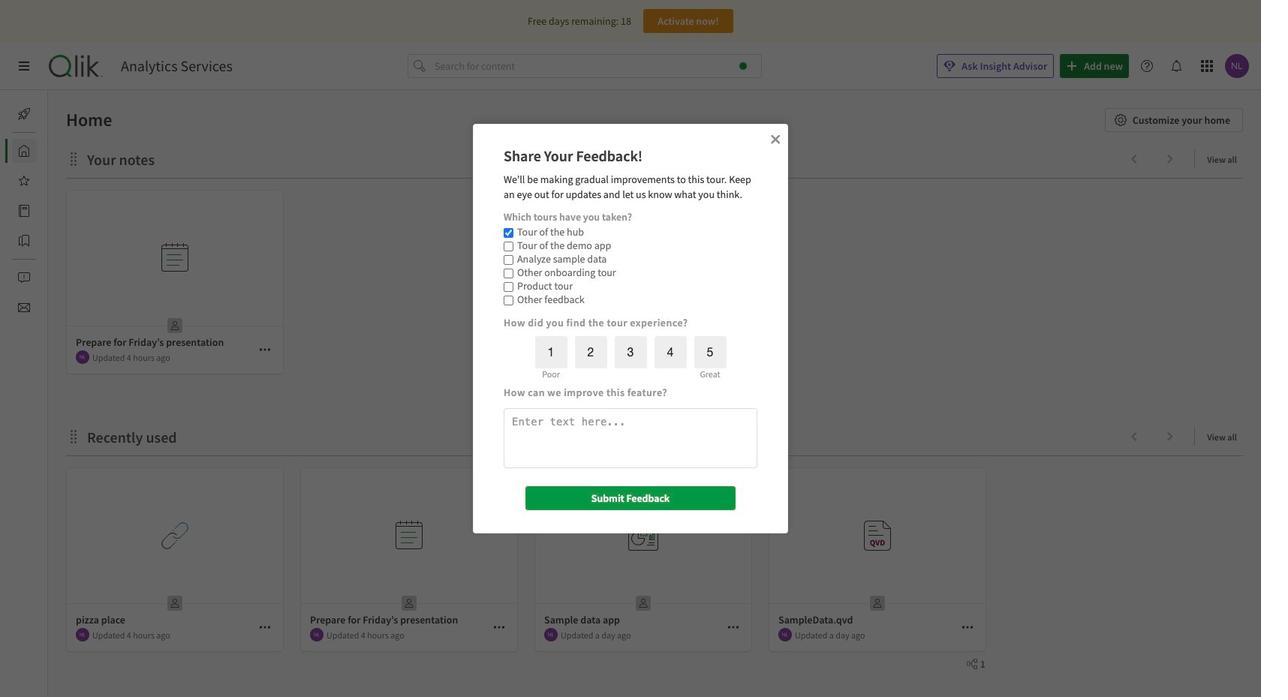Task type: describe. For each thing, give the bounding box(es) containing it.
home badge image
[[739, 62, 747, 70]]

1 vertical spatial noah lott image
[[544, 628, 558, 642]]

alerts image
[[18, 272, 30, 284]]

getting started image
[[18, 108, 30, 120]]

1 noah lott image from the left
[[76, 628, 89, 642]]

move collection image
[[66, 429, 81, 444]]

2 noah lott image from the left
[[310, 628, 324, 642]]

move collection image
[[66, 151, 81, 166]]



Task type: locate. For each thing, give the bounding box(es) containing it.
catalog image
[[18, 205, 30, 217]]

option group
[[531, 336, 726, 380]]

collections image
[[18, 235, 30, 247]]

None checkbox
[[504, 241, 513, 251], [504, 268, 513, 278], [504, 282, 513, 292], [504, 241, 513, 251], [504, 268, 513, 278], [504, 282, 513, 292]]

0 horizontal spatial noah lott image
[[76, 628, 89, 642]]

group
[[504, 225, 624, 306]]

main content
[[42, 90, 1261, 697]]

dialog
[[473, 124, 788, 533]]

navigation pane element
[[0, 96, 48, 326]]

None checkbox
[[504, 228, 513, 238], [504, 255, 513, 265], [504, 295, 513, 305], [504, 228, 513, 238], [504, 255, 513, 265], [504, 295, 513, 305]]

0 vertical spatial noah lott image
[[76, 351, 89, 364]]

Enter text here... text field
[[504, 408, 757, 468]]

noah lott element
[[76, 351, 89, 364], [76, 628, 89, 642], [310, 628, 324, 642], [544, 628, 558, 642], [778, 628, 792, 642]]

analytics services element
[[121, 57, 233, 75]]

home image
[[18, 145, 30, 157]]

0 horizontal spatial noah lott image
[[76, 351, 89, 364]]

favorites image
[[18, 175, 30, 187]]

noah lott image
[[76, 351, 89, 364], [544, 628, 558, 642]]

2 horizontal spatial noah lott image
[[778, 628, 792, 642]]

1 horizontal spatial noah lott image
[[310, 628, 324, 642]]

subscriptions image
[[18, 302, 30, 314]]

open sidebar menu image
[[18, 60, 30, 72]]

3 noah lott image from the left
[[778, 628, 792, 642]]

1 horizontal spatial noah lott image
[[544, 628, 558, 642]]

noah lott image
[[76, 628, 89, 642], [310, 628, 324, 642], [778, 628, 792, 642]]



Task type: vqa. For each thing, say whether or not it's contained in the screenshot.
option group
yes



